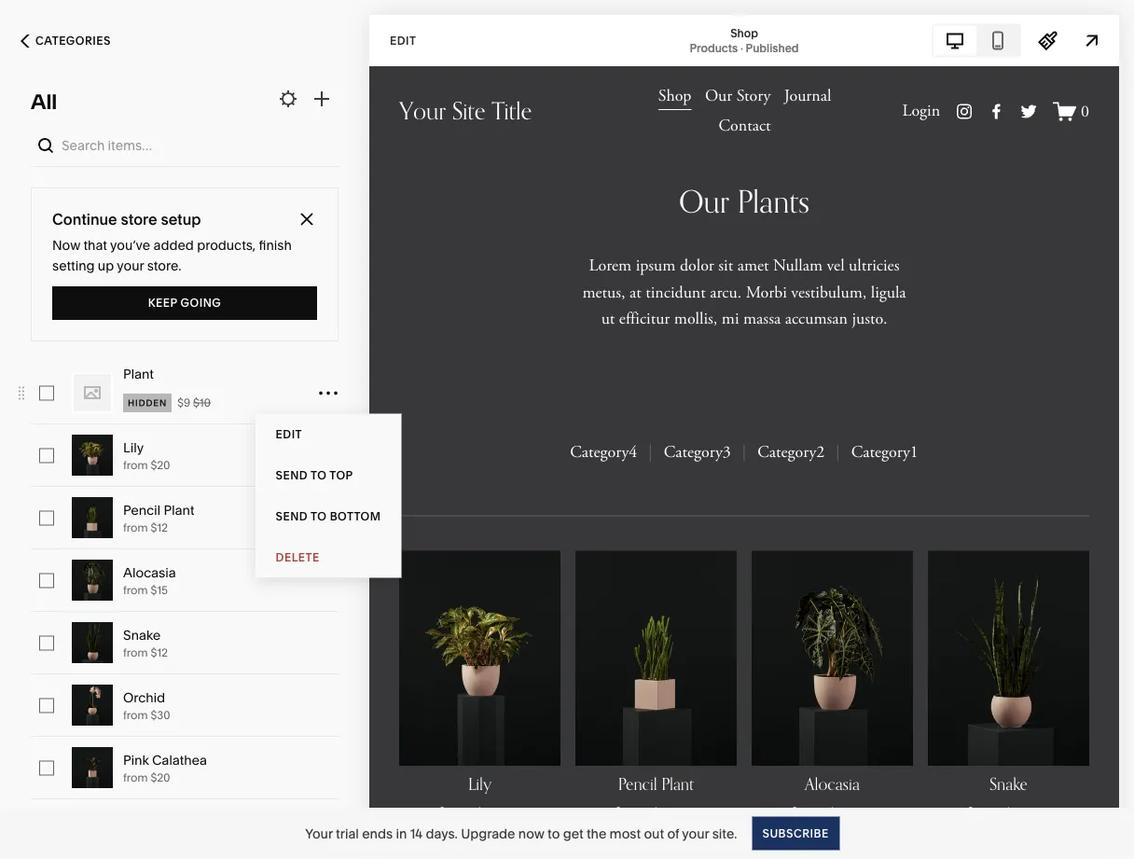 Task type: vqa. For each thing, say whether or not it's contained in the screenshot.
3rd the from from the bottom of the page
yes



Task type: describe. For each thing, give the bounding box(es) containing it.
your
[[305, 826, 333, 842]]

edit button
[[378, 23, 429, 58]]

1 vertical spatial your
[[683, 826, 710, 842]]

edit menu item
[[255, 414, 402, 455]]

going
[[181, 296, 221, 310]]

upgrade
[[461, 826, 516, 842]]

·
[[741, 41, 744, 55]]

send to bottom
[[276, 510, 381, 523]]

pink
[[123, 753, 149, 769]]

$20 inside lily from $20
[[151, 459, 170, 472]]

edit for "edit" menu item
[[276, 427, 302, 441]]

from for lily
[[123, 459, 148, 472]]

menu containing edit
[[255, 414, 402, 578]]

$15
[[151, 584, 168, 597]]

up
[[98, 258, 114, 274]]

$12 inside snake from $12
[[151, 646, 168, 660]]

out
[[644, 826, 664, 842]]

setup
[[161, 210, 201, 228]]

snake from $12
[[123, 628, 168, 660]]

orchid from $30
[[123, 690, 170, 722]]

lily from $20
[[123, 440, 170, 472]]

get
[[563, 826, 584, 842]]

of
[[668, 826, 680, 842]]

$12 inside "pencil plant from $12"
[[151, 521, 168, 535]]

in
[[396, 826, 407, 842]]

top
[[330, 468, 353, 482]]

now
[[519, 826, 545, 842]]

continue
[[52, 210, 117, 228]]

continue store setup
[[52, 210, 201, 228]]

shop
[[731, 26, 759, 40]]

bottom
[[330, 510, 381, 523]]

you've
[[110, 238, 150, 253]]

send to bottom menu item
[[255, 496, 402, 537]]

all
[[31, 89, 57, 114]]

lily
[[123, 440, 144, 456]]

keep going button
[[52, 287, 317, 320]]

now that you've added products, finish setting up your store.
[[52, 238, 292, 274]]

products
[[690, 41, 738, 55]]

trial
[[336, 826, 359, 842]]

row group containing plant
[[0, 362, 370, 860]]

to for bottom
[[311, 510, 327, 523]]

store
[[121, 210, 157, 228]]

send to top
[[276, 468, 353, 482]]



Task type: locate. For each thing, give the bounding box(es) containing it.
to left get
[[548, 826, 560, 842]]

pencil
[[123, 503, 161, 518]]

published
[[746, 41, 799, 55]]

hidden
[[128, 398, 167, 409]]

from down pink
[[123, 771, 148, 785]]

categories button
[[0, 21, 132, 62]]

your trial ends in 14 days. upgrade now to get the most out of your site.
[[305, 826, 738, 842]]

subscribe button
[[753, 817, 840, 851]]

0 horizontal spatial edit
[[276, 427, 302, 441]]

1 $20 from the top
[[151, 459, 170, 472]]

from for alocasia
[[123, 584, 148, 597]]

most
[[610, 826, 641, 842]]

0 vertical spatial $12
[[151, 521, 168, 535]]

site.
[[713, 826, 738, 842]]

2 vertical spatial to
[[548, 826, 560, 842]]

from inside snake from $12
[[123, 646, 148, 660]]

$12 down pencil
[[151, 521, 168, 535]]

0 horizontal spatial plant
[[123, 366, 154, 382]]

the
[[587, 826, 607, 842]]

1 horizontal spatial plant
[[164, 503, 195, 518]]

2 from from the top
[[123, 521, 148, 535]]

2 send from the top
[[276, 510, 308, 523]]

0 vertical spatial to
[[311, 468, 327, 482]]

your down you've
[[117, 258, 144, 274]]

from inside alocasia from $15
[[123, 584, 148, 597]]

1 vertical spatial $12
[[151, 646, 168, 660]]

2 $20 from the top
[[151, 771, 170, 785]]

1 vertical spatial to
[[311, 510, 327, 523]]

delete menu item
[[255, 537, 402, 578]]

from inside orchid from $30
[[123, 709, 148, 722]]

1 vertical spatial send
[[276, 510, 308, 523]]

ends
[[362, 826, 393, 842]]

$9
[[177, 396, 191, 410]]

plant
[[123, 366, 154, 382], [164, 503, 195, 518]]

alocasia from $15
[[123, 565, 176, 597]]

to for top
[[311, 468, 327, 482]]

store.
[[147, 258, 182, 274]]

from for snake
[[123, 646, 148, 660]]

0 vertical spatial edit
[[390, 34, 417, 47]]

send left top
[[276, 468, 308, 482]]

from down lily
[[123, 459, 148, 472]]

2 $12 from the top
[[151, 646, 168, 660]]

pencil plant from $12
[[123, 503, 195, 535]]

send to top menu item
[[255, 455, 402, 496]]

$30
[[151, 709, 170, 722]]

send for send to bottom
[[276, 510, 308, 523]]

1 from from the top
[[123, 459, 148, 472]]

6 from from the top
[[123, 771, 148, 785]]

to left top
[[311, 468, 327, 482]]

1 vertical spatial $20
[[151, 771, 170, 785]]

to
[[311, 468, 327, 482], [311, 510, 327, 523], [548, 826, 560, 842]]

$12
[[151, 521, 168, 535], [151, 646, 168, 660]]

1 horizontal spatial edit
[[390, 34, 417, 47]]

pink calathea from $20
[[123, 753, 207, 785]]

delete
[[276, 551, 320, 564]]

0 vertical spatial $20
[[151, 459, 170, 472]]

send for send to top
[[276, 468, 308, 482]]

edit
[[390, 34, 417, 47], [276, 427, 302, 441]]

subscribe
[[763, 827, 829, 840]]

plant right pencil
[[164, 503, 195, 518]]

0 horizontal spatial your
[[117, 258, 144, 274]]

your right of
[[683, 826, 710, 842]]

row group
[[0, 362, 370, 860]]

tab list
[[934, 26, 1020, 56]]

keep
[[148, 296, 178, 310]]

snake
[[123, 628, 161, 643]]

0 vertical spatial plant
[[123, 366, 154, 382]]

edit inside menu item
[[276, 427, 302, 441]]

plant up hidden on the top
[[123, 366, 154, 382]]

your
[[117, 258, 144, 274], [683, 826, 710, 842]]

categories
[[35, 34, 111, 48]]

from down pencil
[[123, 521, 148, 535]]

1 vertical spatial plant
[[164, 503, 195, 518]]

from inside lily from $20
[[123, 459, 148, 472]]

$12 down the snake
[[151, 646, 168, 660]]

to left the bottom
[[311, 510, 327, 523]]

Search items… text field
[[62, 125, 334, 166]]

menu
[[255, 414, 402, 578]]

from for orchid
[[123, 709, 148, 722]]

products,
[[197, 238, 256, 253]]

from down the snake
[[123, 646, 148, 660]]

days.
[[426, 826, 458, 842]]

$9 $10
[[177, 396, 211, 410]]

5 from from the top
[[123, 709, 148, 722]]

edit for 'edit' button
[[390, 34, 417, 47]]

edit inside button
[[390, 34, 417, 47]]

1 $12 from the top
[[151, 521, 168, 535]]

keep going
[[148, 296, 221, 310]]

from down orchid at the left of the page
[[123, 709, 148, 722]]

1 vertical spatial edit
[[276, 427, 302, 441]]

4 from from the top
[[123, 646, 148, 660]]

from
[[123, 459, 148, 472], [123, 521, 148, 535], [123, 584, 148, 597], [123, 646, 148, 660], [123, 709, 148, 722], [123, 771, 148, 785]]

0 vertical spatial your
[[117, 258, 144, 274]]

that
[[84, 238, 107, 253]]

$10
[[193, 396, 211, 410]]

14
[[410, 826, 423, 842]]

finish
[[259, 238, 292, 253]]

1 send from the top
[[276, 468, 308, 482]]

$20 inside pink calathea from $20
[[151, 771, 170, 785]]

calathea
[[152, 753, 207, 769]]

your inside now that you've added products, finish setting up your store.
[[117, 258, 144, 274]]

$20 down "calathea"
[[151, 771, 170, 785]]

3 from from the top
[[123, 584, 148, 597]]

setting
[[52, 258, 95, 274]]

0 vertical spatial send
[[276, 468, 308, 482]]

1 horizontal spatial your
[[683, 826, 710, 842]]

from inside "pencil plant from $12"
[[123, 521, 148, 535]]

added
[[154, 238, 194, 253]]

from down "alocasia"
[[123, 584, 148, 597]]

shop products · published
[[690, 26, 799, 55]]

$20 up pencil
[[151, 459, 170, 472]]

alocasia
[[123, 565, 176, 581]]

plant inside "pencil plant from $12"
[[164, 503, 195, 518]]

orchid
[[123, 690, 165, 706]]

send
[[276, 468, 308, 482], [276, 510, 308, 523]]

$20
[[151, 459, 170, 472], [151, 771, 170, 785]]

from inside pink calathea from $20
[[123, 771, 148, 785]]

now
[[52, 238, 80, 253]]

send up delete at the left bottom of page
[[276, 510, 308, 523]]



